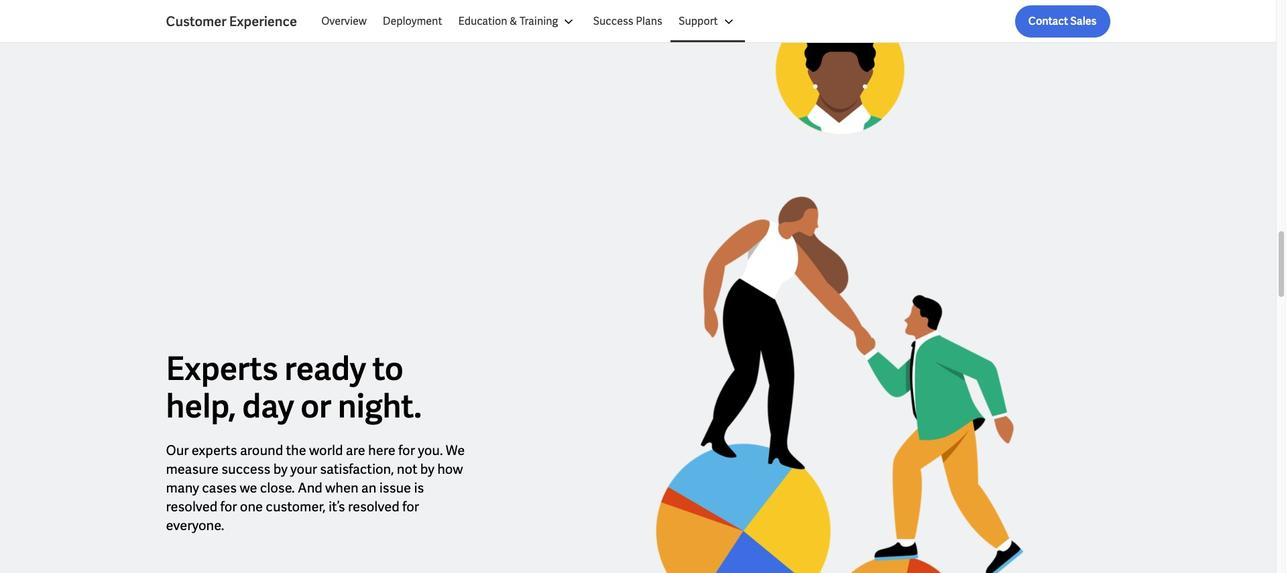 Task type: describe. For each thing, give the bounding box(es) containing it.
around
[[240, 442, 283, 460]]

our
[[166, 442, 189, 460]]

1 by from the left
[[273, 461, 288, 478]]

world
[[309, 442, 343, 460]]

measure
[[166, 461, 219, 478]]

your
[[290, 461, 317, 478]]

contact
[[1028, 14, 1068, 28]]

or
[[300, 386, 331, 427]]

training
[[520, 14, 558, 28]]

support
[[679, 14, 718, 28]]

for down is on the bottom left of the page
[[402, 498, 419, 516]]

2 by from the left
[[420, 461, 434, 478]]

customer
[[166, 13, 226, 30]]

for down the cases
[[220, 498, 237, 516]]

success
[[593, 14, 633, 28]]

1 resolved from the left
[[166, 498, 217, 516]]

overview
[[321, 14, 367, 28]]

it's
[[329, 498, 345, 516]]

workday community. image
[[568, 0, 1110, 134]]

success plans link
[[585, 5, 670, 38]]

we
[[446, 442, 465, 460]]

for up not
[[398, 442, 415, 460]]

day
[[242, 386, 294, 427]]

are
[[346, 442, 365, 460]]

support button
[[670, 5, 745, 38]]

customer,
[[266, 498, 326, 516]]

customer experience link
[[166, 12, 313, 31]]

education & training button
[[450, 5, 585, 38]]

you.
[[418, 442, 443, 460]]

help,
[[166, 386, 236, 427]]

success plans
[[593, 14, 662, 28]]

many
[[166, 480, 199, 497]]

education & training
[[458, 14, 558, 28]]

one
[[240, 498, 263, 516]]

list containing overview
[[313, 5, 1110, 38]]

our experts around the world are here for you. we measure success by your satisfaction, not by how many cases we close. and when an issue is resolved for one customer, it's resolved for everyone.
[[166, 442, 465, 535]]



Task type: locate. For each thing, give the bounding box(es) containing it.
the
[[286, 442, 306, 460]]

customer experience
[[166, 13, 297, 30]]

deployment link
[[375, 5, 450, 38]]

sales
[[1070, 14, 1097, 28]]

overview link
[[313, 5, 375, 38]]

education
[[458, 14, 507, 28]]

0 horizontal spatial by
[[273, 461, 288, 478]]

not
[[397, 461, 417, 478]]

1 horizontal spatial resolved
[[348, 498, 399, 516]]

resolved
[[166, 498, 217, 516], [348, 498, 399, 516]]

menu containing overview
[[313, 5, 745, 38]]

people helping each other. image
[[568, 177, 1110, 573]]

by up close.
[[273, 461, 288, 478]]

contact sales
[[1028, 14, 1097, 28]]

deployment
[[383, 14, 442, 28]]

here
[[368, 442, 395, 460]]

everyone.
[[166, 517, 224, 535]]

satisfaction,
[[320, 461, 394, 478]]

an
[[361, 480, 376, 497]]

contact sales link
[[1015, 5, 1110, 38]]

to
[[372, 348, 403, 390]]

experience
[[229, 13, 297, 30]]

plans
[[636, 14, 662, 28]]

resolved down an
[[348, 498, 399, 516]]

cases
[[202, 480, 237, 497]]

success
[[221, 461, 271, 478]]

list
[[313, 5, 1110, 38]]

experts
[[166, 348, 278, 390]]

how
[[437, 461, 463, 478]]

for
[[398, 442, 415, 460], [220, 498, 237, 516], [402, 498, 419, 516]]

close.
[[260, 480, 295, 497]]

1 horizontal spatial by
[[420, 461, 434, 478]]

2 resolved from the left
[[348, 498, 399, 516]]

by
[[273, 461, 288, 478], [420, 461, 434, 478]]

we
[[240, 480, 257, 497]]

experts ready to help, day or night.
[[166, 348, 422, 427]]

when
[[325, 480, 358, 497]]

experts
[[192, 442, 237, 460]]

0 horizontal spatial resolved
[[166, 498, 217, 516]]

and
[[298, 480, 322, 497]]

is
[[414, 480, 424, 497]]

by down 'you.' on the left of the page
[[420, 461, 434, 478]]

menu
[[313, 5, 745, 38]]

issue
[[379, 480, 411, 497]]

ready
[[284, 348, 366, 390]]

&
[[510, 14, 517, 28]]

resolved up everyone.
[[166, 498, 217, 516]]

night.
[[338, 386, 422, 427]]



Task type: vqa. For each thing, say whether or not it's contained in the screenshot.
but at the bottom
no



